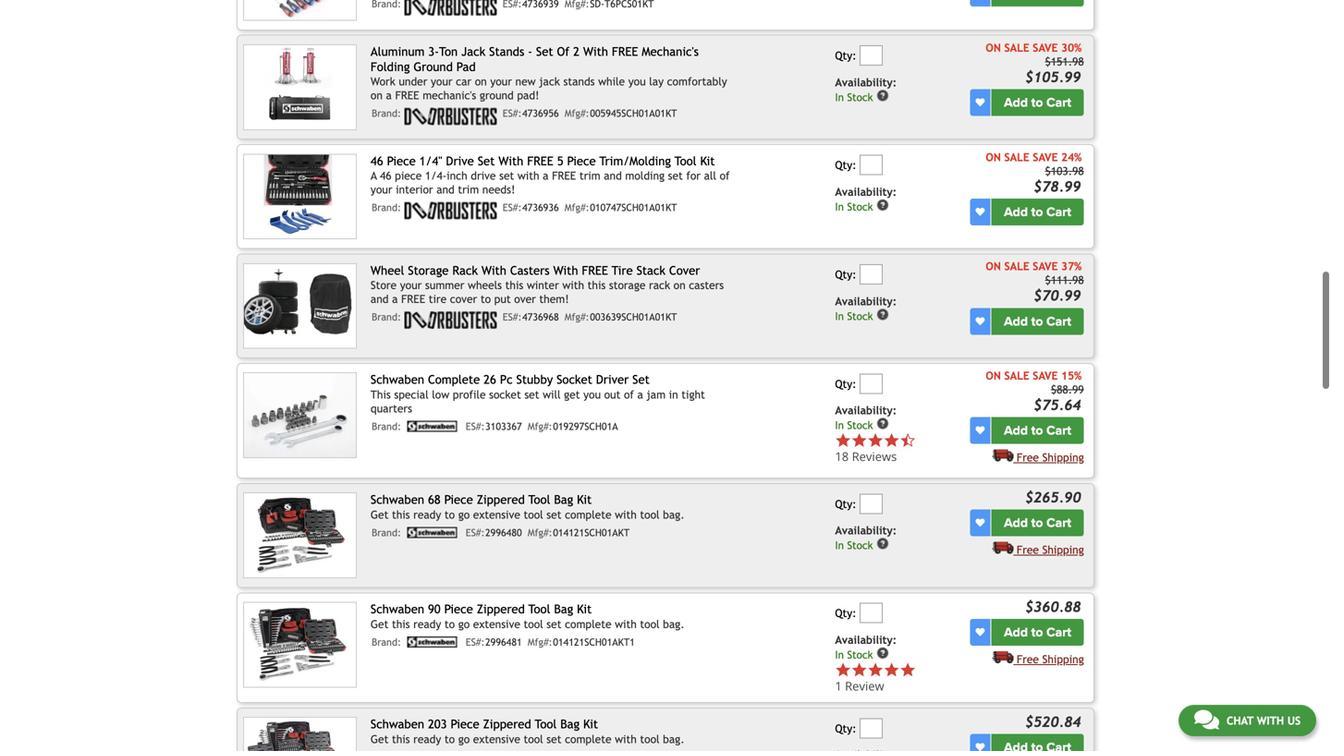Task type: vqa. For each thing, say whether or not it's contained in the screenshot.
top BASE
no



Task type: locate. For each thing, give the bounding box(es) containing it.
2 bag. from the top
[[663, 618, 685, 631]]

qty: for 46 piece 1/4" drive set with free 5 piece trim/molding tool kit
[[835, 158, 856, 171]]

a down 46 piece 1/4" drive set with free 5 piece trim/molding tool kit "link"
[[543, 169, 549, 182]]

free down $265.90
[[1017, 544, 1039, 557]]

1 sale from the top
[[1004, 41, 1029, 54]]

4736956
[[522, 108, 559, 119]]

a
[[386, 89, 392, 102], [543, 169, 549, 182], [392, 293, 398, 306], [637, 388, 643, 401]]

ready down 68
[[413, 508, 441, 521]]

3 ready from the top
[[413, 733, 441, 746]]

save up $111.98
[[1033, 260, 1058, 273]]

on left 30%
[[986, 41, 1001, 54]]

extensive up 2996480
[[473, 508, 520, 521]]

2 vertical spatial bag.
[[663, 733, 685, 746]]

2 qty: from the top
[[835, 158, 856, 171]]

2 vertical spatial question sign image
[[876, 538, 889, 551]]

trim
[[579, 169, 600, 182], [458, 183, 479, 196]]

2 vertical spatial complete
[[565, 733, 611, 746]]

tool inside schwaben 203 piece zippered tool bag kit get this ready to go extensive tool set complete with tool bag.
[[535, 717, 557, 732]]

5 availability: from the top
[[835, 524, 897, 537]]

your inside wheel storage rack with casters with free tire stack cover store your summer wheels this winter with this storage rack on casters and a free tire cover to put over them!
[[400, 279, 422, 292]]

zippered up 2996480
[[477, 493, 525, 507]]

set inside aluminum 3-ton jack stands - set of 2 with free mechanic's folding ground pad work under your car on your new jack stands while you lay comfortably on a free mechanic's ground pad!
[[536, 44, 553, 59]]

5 add to cart from the top
[[1004, 516, 1071, 531]]

piece right 203
[[451, 717, 479, 732]]

save for $78.99
[[1033, 150, 1058, 163]]

3 bag. from the top
[[663, 733, 685, 746]]

1 add to cart from the top
[[1004, 95, 1071, 110]]

1 vertical spatial zippered
[[477, 602, 525, 617]]

1 vertical spatial schwaben - corporate logo image
[[404, 527, 460, 539]]

1 horizontal spatial of
[[720, 169, 730, 182]]

shipping up $265.90
[[1042, 451, 1084, 464]]

a inside schwaben complete 26 pc stubby socket driver set this special low profile socket set will get you out of a jam in tight quarters
[[637, 388, 643, 401]]

0 horizontal spatial you
[[583, 388, 601, 401]]

zippered for $265.90
[[477, 493, 525, 507]]

piece up interior
[[395, 169, 422, 182]]

2 vertical spatial get
[[371, 733, 389, 746]]

save up the $88.99
[[1033, 369, 1058, 382]]

add to cart
[[1004, 95, 1071, 110], [1004, 204, 1071, 220], [1004, 314, 1071, 329], [1004, 423, 1071, 439], [1004, 516, 1071, 531], [1004, 625, 1071, 641]]

ready down 90
[[413, 618, 441, 631]]

star image for 1 review
[[884, 662, 900, 678]]

add to wish list image
[[976, 207, 985, 217], [976, 426, 985, 436], [976, 743, 985, 752]]

1 vertical spatial extensive
[[473, 618, 520, 631]]

0 vertical spatial and
[[604, 169, 622, 182]]

0 vertical spatial question sign image
[[876, 89, 889, 102]]

0 horizontal spatial on
[[371, 89, 383, 102]]

0 vertical spatial free
[[1017, 451, 1039, 464]]

add for $78.99
[[1004, 204, 1028, 220]]

star image inside 18 reviews link
[[884, 432, 900, 449]]

summer
[[425, 279, 464, 292]]

2 vertical spatial free
[[1017, 653, 1039, 666]]

of inside 46 piece 1/4" drive set with free 5 piece trim/molding tool kit a 46 piece 1/4-inch drive set with a free trim and molding set for all of your interior and trim needs!
[[720, 169, 730, 182]]

piece right 90
[[444, 602, 473, 617]]

0 vertical spatial complete
[[565, 508, 611, 521]]

save up "$103.98"
[[1033, 150, 1058, 163]]

2 stock from the top
[[847, 201, 873, 213]]

es#: 4736936 mfg#: 010747sch01a01kt
[[503, 202, 677, 214]]

2 vertical spatial ready
[[413, 733, 441, 746]]

kit inside schwaben 68 piece zippered tool bag kit get this ready to go extensive tool set complete with tool bag.
[[577, 493, 592, 507]]

1 review
[[835, 678, 884, 694]]

add to cart button down $75.64
[[991, 418, 1084, 444]]

add to cart down $105.99
[[1004, 95, 1071, 110]]

get inside schwaben 68 piece zippered tool bag kit get this ready to go extensive tool set complete with tool bag.
[[371, 508, 389, 521]]

3 in from the top
[[835, 310, 844, 322]]

5 in from the top
[[835, 540, 844, 552]]

complete inside schwaben 203 piece zippered tool bag kit get this ready to go extensive tool set complete with tool bag.
[[565, 733, 611, 746]]

with for 203
[[615, 733, 637, 746]]

extensive inside schwaben 203 piece zippered tool bag kit get this ready to go extensive tool set complete with tool bag.
[[473, 733, 520, 746]]

1 on from the top
[[986, 41, 1001, 54]]

0 vertical spatial ready
[[413, 508, 441, 521]]

$360.88
[[1025, 599, 1081, 616]]

with inside wheel storage rack with casters with free tire stack cover store your summer wheels this winter with this storage rack on casters and a free tire cover to put over them!
[[562, 279, 584, 292]]

schwaben inside schwaben 203 piece zippered tool bag kit get this ready to go extensive tool set complete with tool bag.
[[371, 717, 424, 732]]

1 add from the top
[[1004, 95, 1028, 110]]

shipping
[[1042, 451, 1084, 464], [1042, 544, 1084, 557], [1042, 653, 1084, 666]]

4 stock from the top
[[847, 419, 873, 432]]

schwaben 203 piece zippered tool bag kit link
[[371, 717, 598, 732]]

go inside schwaben 203 piece zippered tool bag kit get this ready to go extensive tool set complete with tool bag.
[[458, 733, 470, 746]]

add to cart button for $78.99
[[991, 199, 1084, 225]]

zippered inside schwaben 90 piece zippered tool bag kit get this ready to go extensive tool set complete with tool bag.
[[477, 602, 525, 617]]

1 horizontal spatial you
[[628, 75, 646, 88]]

doorbusters - corporate logo image for $78.99
[[404, 202, 497, 220]]

star image right '18'
[[884, 432, 900, 449]]

4 add to cart button from the top
[[991, 418, 1084, 444]]

doorbusters - corporate logo image
[[404, 0, 497, 16], [404, 108, 497, 125], [404, 202, 497, 220], [404, 312, 497, 329]]

on down cover
[[674, 279, 686, 292]]

mfg#: for $70.99
[[565, 312, 589, 323]]

save inside on sale save 15% $88.99 $75.64
[[1033, 369, 1058, 382]]

tool
[[675, 154, 697, 168], [528, 493, 550, 507], [528, 602, 550, 617], [535, 717, 557, 732]]

drive
[[471, 169, 496, 182]]

schwaben
[[371, 373, 424, 387], [371, 493, 424, 507], [371, 602, 424, 617], [371, 717, 424, 732]]

schwaben - corporate logo image
[[404, 421, 460, 432], [404, 527, 460, 539], [404, 637, 460, 648]]

comments image
[[1194, 709, 1219, 731]]

schwaben left 203
[[371, 717, 424, 732]]

extensive down schwaben 203 piece zippered tool bag kit link
[[473, 733, 520, 746]]

2 free from the top
[[1017, 544, 1039, 557]]

brand: right es#2996481 - 014121sch01akt1 - schwaben 90 piece zippered tool bag kit  - get this ready to go extensive tool set complete with tool bag. - schwaben - audi bmw volkswagen mercedes benz mini porsche image
[[372, 637, 401, 648]]

4736936
[[522, 202, 559, 214]]

on inside on sale save 30% $151.98 $105.99
[[986, 41, 1001, 54]]

extensive for $265.90
[[473, 508, 520, 521]]

brand: down interior
[[372, 202, 401, 214]]

1 vertical spatial complete
[[565, 618, 611, 631]]

to inside schwaben 203 piece zippered tool bag kit get this ready to go extensive tool set complete with tool bag.
[[445, 733, 455, 746]]

1 vertical spatial get
[[371, 618, 389, 631]]

of
[[557, 44, 570, 59]]

cart down the $78.99
[[1046, 204, 1071, 220]]

$520.84
[[1025, 714, 1081, 731]]

1 vertical spatial free shipping image
[[992, 541, 1013, 554]]

with inside schwaben 203 piece zippered tool bag kit get this ready to go extensive tool set complete with tool bag.
[[615, 733, 637, 746]]

stock for schwaben 68 piece zippered tool bag kit
[[847, 540, 873, 552]]

3 qty: from the top
[[835, 268, 856, 281]]

wheels
[[468, 279, 502, 292]]

2 vertical spatial extensive
[[473, 733, 520, 746]]

1 cart from the top
[[1046, 95, 1071, 110]]

1 vertical spatial you
[[583, 388, 601, 401]]

car
[[456, 75, 472, 88]]

3 schwaben from the top
[[371, 602, 424, 617]]

0 vertical spatial free shipping image
[[992, 449, 1013, 462]]

2 horizontal spatial set
[[632, 373, 650, 387]]

get
[[371, 508, 389, 521], [371, 618, 389, 631], [371, 733, 389, 746]]

ready inside schwaben 90 piece zippered tool bag kit get this ready to go extensive tool set complete with tool bag.
[[413, 618, 441, 631]]

of right out
[[624, 388, 634, 401]]

schwaben complete 26 pc stubby socket driver set this special low profile socket set will get you out of a jam in tight quarters
[[371, 373, 705, 415]]

5 qty: from the top
[[835, 498, 856, 511]]

shipping down $265.90
[[1042, 544, 1084, 557]]

2 vertical spatial question sign image
[[876, 647, 889, 660]]

3 doorbusters - corporate logo image from the top
[[404, 202, 497, 220]]

5 cart from the top
[[1046, 516, 1071, 531]]

bag up 'es#: 2996481 mfg#: 014121sch01akt1'
[[554, 602, 573, 617]]

0 vertical spatial shipping
[[1042, 451, 1084, 464]]

1 vertical spatial on
[[371, 89, 383, 102]]

availability: for aluminum 3-ton jack stands - set of 2 with free mechanic's folding ground pad
[[835, 76, 897, 89]]

add to cart button for $70.99
[[991, 308, 1084, 335]]

6 add to cart from the top
[[1004, 625, 1071, 641]]

3 free shipping from the top
[[1017, 653, 1084, 666]]

2 vertical spatial go
[[458, 733, 470, 746]]

to down $360.88
[[1031, 625, 1043, 641]]

1 vertical spatial add to wish list image
[[976, 426, 985, 436]]

4 add from the top
[[1004, 423, 1028, 439]]

1 ready from the top
[[413, 508, 441, 521]]

1 extensive from the top
[[473, 508, 520, 521]]

2 free shipping image from the top
[[992, 541, 1013, 554]]

you right get
[[583, 388, 601, 401]]

3 add to cart from the top
[[1004, 314, 1071, 329]]

2 vertical spatial and
[[371, 293, 389, 306]]

0 horizontal spatial piece
[[395, 169, 422, 182]]

bag down 'es#: 2996481 mfg#: 014121sch01akt1'
[[560, 717, 580, 732]]

2 ready from the top
[[413, 618, 441, 631]]

save inside on sale save 24% $103.98 $78.99
[[1033, 150, 1058, 163]]

1/4"
[[419, 154, 442, 168]]

2 on from the top
[[986, 150, 1001, 163]]

stock for wheel storage rack with casters with free tire stack cover
[[847, 310, 873, 322]]

None text field
[[860, 45, 883, 66], [860, 494, 883, 514], [860, 719, 883, 739], [860, 45, 883, 66], [860, 494, 883, 514], [860, 719, 883, 739]]

$265.90
[[1025, 490, 1081, 506]]

save inside on sale save 30% $151.98 $105.99
[[1033, 41, 1058, 54]]

schwaben for schwaben 90 piece zippered tool bag kit
[[371, 602, 424, 617]]

mfg#: down stands
[[565, 108, 589, 119]]

brand: down work
[[372, 108, 401, 119]]

0 horizontal spatial trim
[[458, 183, 479, 196]]

add to cart down $265.90
[[1004, 516, 1071, 531]]

add to cart button down $265.90
[[991, 510, 1084, 537]]

availability: in stock for schwaben 68 piece zippered tool bag kit
[[835, 524, 897, 552]]

a left jam
[[637, 388, 643, 401]]

complete
[[428, 373, 480, 387]]

1 go from the top
[[458, 508, 470, 521]]

2
[[573, 44, 580, 59]]

0 vertical spatial free shipping
[[1017, 451, 1084, 464]]

2 doorbusters - corporate logo image from the top
[[404, 108, 497, 125]]

bag inside schwaben 90 piece zippered tool bag kit get this ready to go extensive tool set complete with tool bag.
[[554, 602, 573, 617]]

1 vertical spatial set
[[478, 154, 495, 168]]

3 complete from the top
[[565, 733, 611, 746]]

pc
[[500, 373, 513, 387]]

2 vertical spatial zippered
[[483, 717, 531, 732]]

1 horizontal spatial piece
[[444, 493, 473, 507]]

piece inside 46 piece 1/4" drive set with free 5 piece trim/molding tool kit a 46 piece 1/4-inch drive set with a free trim and molding set for all of your interior and trim needs!
[[395, 169, 422, 182]]

complete for $360.88
[[565, 618, 611, 631]]

1 vertical spatial of
[[624, 388, 634, 401]]

piece
[[395, 169, 422, 182], [444, 493, 473, 507]]

1 question sign image from the top
[[876, 89, 889, 102]]

37%
[[1061, 260, 1082, 273]]

0 vertical spatial schwaben - corporate logo image
[[404, 421, 460, 432]]

6 add from the top
[[1004, 625, 1028, 641]]

2 complete from the top
[[565, 618, 611, 631]]

free shipping up $265.90
[[1017, 451, 1084, 464]]

free right free shipping icon
[[1017, 653, 1039, 666]]

in for schwaben 68 piece zippered tool bag kit
[[835, 540, 844, 552]]

1 vertical spatial free
[[1017, 544, 1039, 557]]

trim up es#: 4736936 mfg#: 010747sch01a01kt
[[579, 169, 600, 182]]

storage
[[408, 263, 449, 278]]

schwaben inside schwaben 90 piece zippered tool bag kit get this ready to go extensive tool set complete with tool bag.
[[371, 602, 424, 617]]

0 vertical spatial add to wish list image
[[976, 207, 985, 217]]

1 horizontal spatial on
[[475, 75, 487, 88]]

add to wish list image
[[976, 98, 985, 107], [976, 317, 985, 326], [976, 519, 985, 528], [976, 628, 985, 638]]

1 vertical spatial bag.
[[663, 618, 685, 631]]

casters
[[689, 279, 724, 292]]

1 vertical spatial free shipping
[[1017, 544, 1084, 557]]

4 on from the top
[[986, 369, 1001, 382]]

1 bag. from the top
[[663, 508, 685, 521]]

add down $265.90
[[1004, 516, 1028, 531]]

4 cart from the top
[[1046, 423, 1071, 439]]

brand: down 'quarters' on the left of the page
[[372, 421, 401, 433]]

0 vertical spatial trim
[[579, 169, 600, 182]]

bag. inside schwaben 68 piece zippered tool bag kit get this ready to go extensive tool set complete with tool bag.
[[663, 508, 685, 521]]

extensive for $360.88
[[473, 618, 520, 631]]

kit inside schwaben 203 piece zippered tool bag kit get this ready to go extensive tool set complete with tool bag.
[[583, 717, 598, 732]]

piece right 68
[[444, 493, 473, 507]]

mfg#: right 4736936
[[565, 202, 589, 214]]

availability: in stock for wheel storage rack with casters with free tire stack cover
[[835, 295, 897, 322]]

2 vertical spatial shipping
[[1042, 653, 1084, 666]]

piece
[[387, 154, 416, 168], [567, 154, 596, 168], [444, 602, 473, 617], [451, 717, 479, 732]]

schwaben 203 piece zippered tool bag kit get this ready to go extensive tool set complete with tool bag.
[[371, 717, 685, 746]]

1 brand: from the top
[[372, 108, 401, 119]]

3 add to wish list image from the top
[[976, 743, 985, 752]]

mfg#: down them!
[[565, 312, 589, 323]]

2 vertical spatial free shipping
[[1017, 653, 1084, 666]]

with
[[518, 169, 539, 182], [562, 279, 584, 292], [615, 508, 637, 521], [615, 618, 637, 631], [1257, 715, 1284, 727], [615, 733, 637, 746]]

stack
[[636, 263, 666, 278]]

go inside schwaben 68 piece zippered tool bag kit get this ready to go extensive tool set complete with tool bag.
[[458, 508, 470, 521]]

2 shipping from the top
[[1042, 544, 1084, 557]]

with inside aluminum 3-ton jack stands - set of 2 with free mechanic's folding ground pad work under your car on your new jack stands while you lay comfortably on a free mechanic's ground pad!
[[583, 44, 608, 59]]

on inside on sale save 15% $88.99 $75.64
[[986, 369, 1001, 382]]

all
[[704, 169, 716, 182]]

2 question sign image from the top
[[876, 308, 889, 321]]

es#: left 2996480
[[466, 527, 485, 539]]

tool down 'es#: 2996481 mfg#: 014121sch01akt1'
[[535, 717, 557, 732]]

cart down $265.90
[[1046, 516, 1071, 531]]

on left the 37%
[[986, 260, 1001, 273]]

0 vertical spatial get
[[371, 508, 389, 521]]

of right all
[[720, 169, 730, 182]]

3 shipping from the top
[[1042, 653, 1084, 666]]

schwaben inside schwaben complete 26 pc stubby socket driver set this special low profile socket set will get you out of a jam in tight quarters
[[371, 373, 424, 387]]

availability: for wheel storage rack with casters with free tire stack cover
[[835, 295, 897, 308]]

get right es#2996482 - 014121sch01akt2 - schwaben 203 piece zippered tool bag kit  - get this ready to go extensive tool set complete with tool bag. - schwaben - audi bmw volkswagen mercedes benz mini porsche image at the bottom left of page
[[371, 733, 389, 746]]

es#: 2996480 mfg#: 014121sch01akt
[[466, 527, 630, 539]]

1 get from the top
[[371, 508, 389, 521]]

0 vertical spatial piece
[[395, 169, 422, 182]]

6 qty: from the top
[[835, 607, 856, 620]]

2 availability: from the top
[[835, 185, 897, 198]]

kit inside 46 piece 1/4" drive set with free 5 piece trim/molding tool kit a 46 piece 1/4-inch drive set with a free trim and molding set for all of your interior and trim needs!
[[700, 154, 715, 168]]

on for $105.99
[[986, 41, 1001, 54]]

4 add to cart from the top
[[1004, 423, 1071, 439]]

add to cart button down the $78.99
[[991, 199, 1084, 225]]

schwaben inside schwaben 68 piece zippered tool bag kit get this ready to go extensive tool set complete with tool bag.
[[371, 493, 424, 507]]

this inside schwaben 68 piece zippered tool bag kit get this ready to go extensive tool set complete with tool bag.
[[392, 508, 410, 521]]

ready inside schwaben 68 piece zippered tool bag kit get this ready to go extensive tool set complete with tool bag.
[[413, 508, 441, 521]]

schwaben for schwaben complete 26 pc stubby socket driver set
[[371, 373, 424, 387]]

schwaben - corporate logo image down 68
[[404, 527, 460, 539]]

on inside on sale save 37% $111.98 $70.99
[[986, 260, 1001, 273]]

sale inside on sale save 24% $103.98 $78.99
[[1004, 150, 1029, 163]]

comfortably
[[667, 75, 727, 88]]

0 vertical spatial question sign image
[[876, 199, 889, 212]]

stock
[[847, 91, 873, 104], [847, 201, 873, 213], [847, 310, 873, 322], [847, 419, 873, 432], [847, 540, 873, 552], [847, 649, 873, 662]]

trim down 'inch'
[[458, 183, 479, 196]]

2 get from the top
[[371, 618, 389, 631]]

0 vertical spatial bag.
[[663, 508, 685, 521]]

set up jam
[[632, 373, 650, 387]]

add to cart button
[[991, 89, 1084, 116], [991, 199, 1084, 225], [991, 308, 1084, 335], [991, 418, 1084, 444], [991, 510, 1084, 537], [991, 619, 1084, 646]]

add to cart down $75.64
[[1004, 423, 1071, 439]]

1 free shipping image from the top
[[992, 449, 1013, 462]]

set inside schwaben 203 piece zippered tool bag kit get this ready to go extensive tool set complete with tool bag.
[[547, 733, 562, 746]]

them!
[[539, 293, 569, 306]]

complete inside schwaben 90 piece zippered tool bag kit get this ready to go extensive tool set complete with tool bag.
[[565, 618, 611, 631]]

cart for $78.99
[[1046, 204, 1071, 220]]

add for $105.99
[[1004, 95, 1028, 110]]

2 vertical spatial set
[[632, 373, 650, 387]]

on down work
[[371, 89, 383, 102]]

0 vertical spatial go
[[458, 508, 470, 521]]

schwaben - corporate logo image down 90
[[404, 637, 460, 648]]

on sale save 15% $88.99 $75.64
[[986, 369, 1084, 414]]

special
[[394, 388, 429, 401]]

zippered right 203
[[483, 717, 531, 732]]

2 free shipping from the top
[[1017, 544, 1084, 557]]

socket
[[557, 373, 592, 387]]

kit for 203
[[583, 717, 598, 732]]

sale for $105.99
[[1004, 41, 1029, 54]]

add to cart button down $360.88
[[991, 619, 1084, 646]]

schwaben up special
[[371, 373, 424, 387]]

get inside schwaben 90 piece zippered tool bag kit get this ready to go extensive tool set complete with tool bag.
[[371, 618, 389, 631]]

a inside aluminum 3-ton jack stands - set of 2 with free mechanic's folding ground pad work under your car on your new jack stands while you lay comfortably on a free mechanic's ground pad!
[[386, 89, 392, 102]]

with up the needs!
[[499, 154, 524, 168]]

bag inside schwaben 68 piece zippered tool bag kit get this ready to go extensive tool set complete with tool bag.
[[554, 493, 573, 507]]

es#: down 'put'
[[503, 312, 522, 323]]

46
[[371, 154, 383, 168], [380, 169, 392, 182]]

qty: for schwaben 203 piece zippered tool bag kit
[[835, 722, 856, 735]]

free for $360.88
[[1017, 653, 1039, 666]]

your
[[431, 75, 453, 88], [490, 75, 512, 88], [371, 183, 392, 196], [400, 279, 422, 292]]

save inside on sale save 37% $111.98 $70.99
[[1033, 260, 1058, 273]]

0 horizontal spatial set
[[478, 154, 495, 168]]

2 vertical spatial on
[[674, 279, 686, 292]]

half star image
[[900, 432, 916, 449]]

with for 68
[[615, 508, 637, 521]]

2 cart from the top
[[1046, 204, 1071, 220]]

1 vertical spatial question sign image
[[876, 308, 889, 321]]

brand: right es#2996480 - 014121sch01akt - schwaben 68 piece zippered tool bag kit - get this ready to go extensive tool set complete with tool bag. - schwaben - audi bmw volkswagen mercedes benz mini porsche image
[[372, 527, 401, 539]]

in for aluminum 3-ton jack stands - set of 2 with free mechanic's folding ground pad
[[835, 91, 844, 104]]

with inside 46 piece 1/4" drive set with free 5 piece trim/molding tool kit a 46 piece 1/4-inch drive set with a free trim and molding set for all of your interior and trim needs!
[[499, 154, 524, 168]]

zippered inside schwaben 68 piece zippered tool bag kit get this ready to go extensive tool set complete with tool bag.
[[477, 493, 525, 507]]

0 vertical spatial you
[[628, 75, 646, 88]]

3 get from the top
[[371, 733, 389, 746]]

your down storage
[[400, 279, 422, 292]]

3 brand: from the top
[[372, 312, 401, 323]]

2 vertical spatial schwaben - corporate logo image
[[404, 637, 460, 648]]

2 question sign image from the top
[[876, 418, 889, 430]]

free shipping right free shipping icon
[[1017, 653, 1084, 666]]

2996480
[[485, 527, 522, 539]]

add for $75.64
[[1004, 423, 1028, 439]]

2 add to cart button from the top
[[991, 199, 1084, 225]]

sale up $105.99
[[1004, 41, 1029, 54]]

6 add to cart button from the top
[[991, 619, 1084, 646]]

work
[[371, 75, 395, 88]]

1 vertical spatial go
[[458, 618, 470, 631]]

ready down 203
[[413, 733, 441, 746]]

jam
[[646, 388, 666, 401]]

and
[[604, 169, 622, 182], [436, 183, 455, 196], [371, 293, 389, 306]]

add down on sale save 37% $111.98 $70.99
[[1004, 314, 1028, 329]]

1 availability: from the top
[[835, 76, 897, 89]]

3 go from the top
[[458, 733, 470, 746]]

shipping for $360.88
[[1042, 653, 1084, 666]]

2 schwaben from the top
[[371, 493, 424, 507]]

es#: for $70.99
[[503, 312, 522, 323]]

1 vertical spatial piece
[[444, 493, 473, 507]]

bag. inside schwaben 90 piece zippered tool bag kit get this ready to go extensive tool set complete with tool bag.
[[663, 618, 685, 631]]

question sign image for 1 review
[[876, 647, 889, 660]]

doorbusters - corporate logo image for $70.99
[[404, 312, 497, 329]]

availability:
[[835, 76, 897, 89], [835, 185, 897, 198], [835, 295, 897, 308], [835, 404, 897, 417], [835, 524, 897, 537], [835, 634, 897, 647]]

1 complete from the top
[[565, 508, 611, 521]]

0 vertical spatial on
[[475, 75, 487, 88]]

to inside schwaben 68 piece zippered tool bag kit get this ready to go extensive tool set complete with tool bag.
[[445, 508, 455, 521]]

1 vertical spatial ready
[[413, 618, 441, 631]]

you left "lay"
[[628, 75, 646, 88]]

1 qty: from the top
[[835, 49, 856, 62]]

None text field
[[860, 155, 883, 175], [860, 264, 883, 285], [860, 374, 883, 394], [860, 603, 883, 624], [860, 155, 883, 175], [860, 264, 883, 285], [860, 374, 883, 394], [860, 603, 883, 624]]

5 add from the top
[[1004, 516, 1028, 531]]

free for $265.90
[[1017, 544, 1039, 557]]

3 availability: from the top
[[835, 295, 897, 308]]

this inside schwaben 203 piece zippered tool bag kit get this ready to go extensive tool set complete with tool bag.
[[392, 733, 410, 746]]

complete inside schwaben 68 piece zippered tool bag kit get this ready to go extensive tool set complete with tool bag.
[[565, 508, 611, 521]]

sale left 24%
[[1004, 150, 1029, 163]]

sale for $70.99
[[1004, 260, 1029, 273]]

chat with us
[[1227, 715, 1301, 727]]

for
[[686, 169, 701, 182]]

1 free from the top
[[1017, 451, 1039, 464]]

with inside schwaben 90 piece zippered tool bag kit get this ready to go extensive tool set complete with tool bag.
[[615, 618, 637, 631]]

1 vertical spatial shipping
[[1042, 544, 1084, 557]]

trim/molding
[[599, 154, 671, 168]]

0 horizontal spatial of
[[624, 388, 634, 401]]

with right 2
[[583, 44, 608, 59]]

18 reviews
[[835, 448, 897, 465]]

piece inside schwaben 68 piece zippered tool bag kit get this ready to go extensive tool set complete with tool bag.
[[444, 493, 473, 507]]

sale inside on sale save 37% $111.98 $70.99
[[1004, 260, 1029, 273]]

in
[[835, 91, 844, 104], [835, 201, 844, 213], [835, 310, 844, 322], [835, 419, 844, 432], [835, 540, 844, 552], [835, 649, 844, 662]]

30%
[[1061, 41, 1082, 54]]

to down schwaben 90 piece zippered tool bag kit link
[[445, 618, 455, 631]]

es#: 2996481 mfg#: 014121sch01akt1
[[466, 637, 635, 648]]

extensive inside schwaben 68 piece zippered tool bag kit get this ready to go extensive tool set complete with tool bag.
[[473, 508, 520, 521]]

and down 1/4-
[[436, 183, 455, 196]]

qty: for aluminum 3-ton jack stands - set of 2 with free mechanic's folding ground pad
[[835, 49, 856, 62]]

add to cart for $78.99
[[1004, 204, 1071, 220]]

brand: down "store"
[[372, 312, 401, 323]]

free up $265.90
[[1017, 451, 1039, 464]]

qty:
[[835, 49, 856, 62], [835, 158, 856, 171], [835, 268, 856, 281], [835, 377, 856, 390], [835, 498, 856, 511], [835, 607, 856, 620], [835, 722, 856, 735]]

pad
[[456, 59, 476, 74]]

free shipping for $265.90
[[1017, 544, 1084, 557]]

get right es#2996481 - 014121sch01akt1 - schwaben 90 piece zippered tool bag kit  - get this ready to go extensive tool set complete with tool bag. - schwaben - audi bmw volkswagen mercedes benz mini porsche image
[[371, 618, 389, 631]]

of
[[720, 169, 730, 182], [624, 388, 634, 401]]

star image
[[835, 432, 851, 449], [851, 432, 867, 449], [867, 432, 884, 449], [835, 662, 851, 678], [851, 662, 867, 678], [867, 662, 884, 678]]

es#2996480 - 014121sch01akt - schwaben 68 piece zippered tool bag kit - get this ready to go extensive tool set complete with tool bag. - schwaben - audi bmw volkswagen mercedes benz mini porsche image
[[243, 493, 357, 579]]

5 stock from the top
[[847, 540, 873, 552]]

4 save from the top
[[1033, 369, 1058, 382]]

go inside schwaben 90 piece zippered tool bag kit get this ready to go extensive tool set complete with tool bag.
[[458, 618, 470, 631]]

set inside schwaben complete 26 pc stubby socket driver set this special low profile socket set will get you out of a jam in tight quarters
[[524, 388, 539, 401]]

6 brand: from the top
[[372, 637, 401, 648]]

1 vertical spatial bag
[[554, 602, 573, 617]]

1 shipping from the top
[[1042, 451, 1084, 464]]

3 cart from the top
[[1046, 314, 1071, 329]]

sale inside on sale save 30% $151.98 $105.99
[[1004, 41, 1029, 54]]

kit inside schwaben 90 piece zippered tool bag kit get this ready to go extensive tool set complete with tool bag.
[[577, 602, 592, 617]]

0 vertical spatial zippered
[[477, 493, 525, 507]]

0 vertical spatial of
[[720, 169, 730, 182]]

1 schwaben from the top
[[371, 373, 424, 387]]

availability: in stock for aluminum 3-ton jack stands - set of 2 with free mechanic's folding ground pad
[[835, 76, 897, 104]]

kit up 014121sch01akt
[[577, 493, 592, 507]]

1 vertical spatial and
[[436, 183, 455, 196]]

free shipping image
[[992, 651, 1013, 664]]

sale inside on sale save 15% $88.99 $75.64
[[1004, 369, 1029, 382]]

ready inside schwaben 203 piece zippered tool bag kit get this ready to go extensive tool set complete with tool bag.
[[413, 733, 441, 746]]

3 sale from the top
[[1004, 260, 1029, 273]]

set inside 46 piece 1/4" drive set with free 5 piece trim/molding tool kit a 46 piece 1/4-inch drive set with a free trim and molding set for all of your interior and trim needs!
[[478, 154, 495, 168]]

with inside chat with us link
[[1257, 715, 1284, 727]]

tool inside schwaben 68 piece zippered tool bag kit get this ready to go extensive tool set complete with tool bag.
[[528, 493, 550, 507]]

free shipping down $265.90
[[1017, 544, 1084, 557]]

this
[[505, 279, 523, 292], [588, 279, 606, 292], [392, 508, 410, 521], [392, 618, 410, 631], [392, 733, 410, 746]]

ground
[[480, 89, 514, 102]]

jack
[[539, 75, 560, 88]]

with
[[583, 44, 608, 59], [499, 154, 524, 168], [481, 263, 506, 278], [553, 263, 578, 278]]

schwaben left 68
[[371, 493, 424, 507]]

free
[[1017, 451, 1039, 464], [1017, 544, 1039, 557], [1017, 653, 1039, 666]]

1 vertical spatial trim
[[458, 183, 479, 196]]

2 vertical spatial add to wish list image
[[976, 743, 985, 752]]

on inside on sale save 24% $103.98 $78.99
[[986, 150, 1001, 163]]

to down the $70.99
[[1031, 314, 1043, 329]]

us
[[1287, 715, 1301, 727]]

2 brand: from the top
[[372, 202, 401, 214]]

0 vertical spatial bag
[[554, 493, 573, 507]]

1 availability: in stock from the top
[[835, 76, 897, 104]]

free shipping image
[[992, 449, 1013, 462], [992, 541, 1013, 554]]

add to cart for $105.99
[[1004, 95, 1071, 110]]

save for $70.99
[[1033, 260, 1058, 273]]

1 vertical spatial question sign image
[[876, 418, 889, 430]]

this inside schwaben 90 piece zippered tool bag kit get this ready to go extensive tool set complete with tool bag.
[[392, 618, 410, 631]]

zippered up the 2996481
[[477, 602, 525, 617]]

add to cart down the $70.99
[[1004, 314, 1071, 329]]

es#: down the needs!
[[503, 202, 522, 214]]

low
[[432, 388, 449, 401]]

sale for $78.99
[[1004, 150, 1029, 163]]

this for 90
[[392, 618, 410, 631]]

1 horizontal spatial set
[[536, 44, 553, 59]]

cart down the $70.99
[[1046, 314, 1071, 329]]

question sign image
[[876, 89, 889, 102], [876, 308, 889, 321], [876, 538, 889, 551]]

2 sale from the top
[[1004, 150, 1029, 163]]

1 save from the top
[[1033, 41, 1058, 54]]

tool
[[524, 508, 543, 521], [640, 508, 660, 521], [524, 618, 543, 631], [640, 618, 660, 631], [524, 733, 543, 746], [640, 733, 660, 746]]

2 horizontal spatial on
[[674, 279, 686, 292]]

question sign image
[[876, 199, 889, 212], [876, 418, 889, 430], [876, 647, 889, 660]]

0 vertical spatial extensive
[[473, 508, 520, 521]]

3 free from the top
[[1017, 653, 1039, 666]]

qty: for schwaben 68 piece zippered tool bag kit
[[835, 498, 856, 511]]

3 stock from the top
[[847, 310, 873, 322]]

go down schwaben 68 piece zippered tool bag kit link
[[458, 508, 470, 521]]

get for $360.88
[[371, 618, 389, 631]]

tool inside schwaben 90 piece zippered tool bag kit get this ready to go extensive tool set complete with tool bag.
[[528, 602, 550, 617]]

kit up all
[[700, 154, 715, 168]]

es#: left 3103367
[[466, 421, 485, 433]]

add down on sale save 30% $151.98 $105.99
[[1004, 95, 1028, 110]]

sale left the 37%
[[1004, 260, 1029, 273]]

set
[[499, 169, 514, 182], [668, 169, 683, 182], [524, 388, 539, 401], [547, 508, 562, 521], [547, 618, 562, 631], [547, 733, 562, 746]]

add to cart button down the $70.99
[[991, 308, 1084, 335]]

out
[[604, 388, 621, 401]]

0 vertical spatial set
[[536, 44, 553, 59]]

bag inside schwaben 203 piece zippered tool bag kit get this ready to go extensive tool set complete with tool bag.
[[560, 717, 580, 732]]

4 availability: in stock from the top
[[835, 404, 897, 432]]

get right es#2996480 - 014121sch01akt - schwaben 68 piece zippered tool bag kit - get this ready to go extensive tool set complete with tool bag. - schwaben - audi bmw volkswagen mercedes benz mini porsche image
[[371, 508, 389, 521]]

2 add to cart from the top
[[1004, 204, 1071, 220]]

star image
[[884, 432, 900, 449], [884, 662, 900, 678], [900, 662, 916, 678]]

on for $78.99
[[986, 150, 1001, 163]]

2 extensive from the top
[[473, 618, 520, 631]]

with inside schwaben 68 piece zippered tool bag kit get this ready to go extensive tool set complete with tool bag.
[[615, 508, 637, 521]]

1 add to cart button from the top
[[991, 89, 1084, 116]]

0 horizontal spatial and
[[371, 293, 389, 306]]

cart
[[1046, 95, 1071, 110], [1046, 204, 1071, 220], [1046, 314, 1071, 329], [1046, 423, 1071, 439], [1046, 516, 1071, 531], [1046, 625, 1071, 641]]

010747sch01a01kt
[[590, 202, 677, 214]]

2 vertical spatial bag
[[560, 717, 580, 732]]

go for $360.88
[[458, 618, 470, 631]]

bag for $265.90
[[554, 493, 573, 507]]

3 extensive from the top
[[473, 733, 520, 746]]

set inside schwaben 68 piece zippered tool bag kit get this ready to go extensive tool set complete with tool bag.
[[547, 508, 562, 521]]

to down "wheels"
[[481, 293, 491, 306]]

bag.
[[663, 508, 685, 521], [663, 618, 685, 631], [663, 733, 685, 746]]

$111.98
[[1045, 274, 1084, 287]]

zippered
[[477, 493, 525, 507], [477, 602, 525, 617], [483, 717, 531, 732]]

extensive inside schwaben 90 piece zippered tool bag kit get this ready to go extensive tool set complete with tool bag.
[[473, 618, 520, 631]]

ready for $265.90
[[413, 508, 441, 521]]



Task type: describe. For each thing, give the bounding box(es) containing it.
es#: for $78.99
[[503, 202, 522, 214]]

reviews
[[852, 448, 897, 465]]

6 availability: in stock from the top
[[835, 634, 897, 662]]

stands
[[489, 44, 524, 59]]

storage
[[609, 279, 646, 292]]

0 vertical spatial 46
[[371, 154, 383, 168]]

stands
[[563, 75, 595, 88]]

schwaben - corporate logo image for 18
[[404, 421, 460, 432]]

review
[[845, 678, 884, 694]]

a inside 46 piece 1/4" drive set with free 5 piece trim/molding tool kit a 46 piece 1/4-inch drive set with a free trim and molding set for all of your interior and trim needs!
[[543, 169, 549, 182]]

tool inside 46 piece 1/4" drive set with free 5 piece trim/molding tool kit a 46 piece 1/4-inch drive set with a free trim and molding set for all of your interior and trim needs!
[[675, 154, 697, 168]]

mfg#: down schwaben 90 piece zippered tool bag kit get this ready to go extensive tool set complete with tool bag.
[[528, 637, 552, 648]]

$75.64
[[1034, 397, 1081, 414]]

6 in from the top
[[835, 649, 844, 662]]

jack
[[461, 44, 486, 59]]

driver
[[596, 373, 629, 387]]

ground
[[413, 59, 453, 74]]

mechanic's
[[423, 89, 476, 102]]

mfg#: down schwaben 68 piece zippered tool bag kit get this ready to go extensive tool set complete with tool bag.
[[528, 527, 552, 539]]

1 doorbusters - corporate logo image from the top
[[404, 0, 497, 16]]

bag for $360.88
[[554, 602, 573, 617]]

new
[[515, 75, 536, 88]]

$78.99
[[1034, 178, 1081, 195]]

with up winter
[[553, 263, 578, 278]]

this
[[371, 388, 391, 401]]

add to wish list image for $75.64
[[976, 426, 985, 436]]

es#: for $75.64
[[466, 421, 485, 433]]

in for 46 piece 1/4" drive set with free 5 piece trim/molding tool kit
[[835, 201, 844, 213]]

add to wish list image for $78.99
[[976, 207, 985, 217]]

availability: for 46 piece 1/4" drive set with free 5 piece trim/molding tool kit
[[835, 185, 897, 198]]

68
[[428, 493, 441, 507]]

$70.99
[[1034, 288, 1081, 304]]

2 horizontal spatial and
[[604, 169, 622, 182]]

in for wheel storage rack with casters with free tire stack cover
[[835, 310, 844, 322]]

$151.98
[[1045, 55, 1084, 68]]

es#: for $105.99
[[503, 108, 522, 119]]

piece right 5
[[567, 154, 596, 168]]

stock for aluminum 3-ton jack stands - set of 2 with free mechanic's folding ground pad
[[847, 91, 873, 104]]

3-
[[428, 44, 439, 59]]

stubby
[[516, 373, 553, 387]]

18
[[835, 448, 849, 465]]

brand: for $78.99
[[372, 202, 401, 214]]

1 add to wish list image from the top
[[976, 98, 985, 107]]

this for 68
[[392, 508, 410, 521]]

stock for 46 piece 1/4" drive set with free 5 piece trim/molding tool kit
[[847, 201, 873, 213]]

this left storage
[[588, 279, 606, 292]]

schwaben complete 26 pc stubby socket driver set link
[[371, 373, 650, 387]]

schwaben 68 piece zippered tool bag kit get this ready to go extensive tool set complete with tool bag.
[[371, 493, 685, 521]]

availability: for schwaben 68 piece zippered tool bag kit
[[835, 524, 897, 537]]

es#4736936 - 010747sch01a01kt - 46 piece 1/4" drive set with free 5 piece trim/molding tool kit - a 46 piece 1/4-inch drive set with a free trim and molding set for all of your interior and trim needs! - doorbusters - audi bmw volkswagen mercedes benz mini porsche image
[[243, 154, 357, 240]]

question sign image for 18 reviews
[[876, 418, 889, 430]]

with up "wheels"
[[481, 263, 506, 278]]

4 in from the top
[[835, 419, 844, 432]]

mfg#: for $75.64
[[528, 421, 552, 433]]

6 availability: from the top
[[835, 634, 897, 647]]

kit for 68
[[577, 493, 592, 507]]

socket
[[489, 388, 521, 401]]

store
[[371, 279, 397, 292]]

zippered for $360.88
[[477, 602, 525, 617]]

on sale save 24% $103.98 $78.99
[[986, 150, 1084, 195]]

schwaben 68 piece zippered tool bag kit link
[[371, 493, 592, 507]]

aluminum
[[371, 44, 425, 59]]

your inside 46 piece 1/4" drive set with free 5 piece trim/molding tool kit a 46 piece 1/4-inch drive set with a free trim and molding set for all of your interior and trim needs!
[[371, 183, 392, 196]]

go for $265.90
[[458, 508, 470, 521]]

set inside schwaben complete 26 pc stubby socket driver set this special low profile socket set will get you out of a jam in tight quarters
[[632, 373, 650, 387]]

tire
[[429, 293, 447, 306]]

will
[[543, 388, 561, 401]]

bag. for $265.90
[[663, 508, 685, 521]]

brand: for $70.99
[[372, 312, 401, 323]]

es#4736968 - 003639sch01a01kt - wheel storage rack with casters with free tire stack cover - store your summer wheels this winter with this storage rack on casters and a free tire cover to put over them! - doorbusters - audi bmw volkswagen mercedes benz mini porsche image
[[243, 263, 357, 349]]

to down $265.90
[[1031, 516, 1043, 531]]

1 question sign image from the top
[[876, 199, 889, 212]]

2 1 review link from the top
[[835, 678, 916, 694]]

add to cart for $70.99
[[1004, 314, 1071, 329]]

1 18 reviews link from the top
[[835, 432, 967, 465]]

with inside 46 piece 1/4" drive set with free 5 piece trim/molding tool kit a 46 piece 1/4-inch drive set with a free trim and molding set for all of your interior and trim needs!
[[518, 169, 539, 182]]

under
[[399, 75, 427, 88]]

bag. inside schwaben 203 piece zippered tool bag kit get this ready to go extensive tool set complete with tool bag.
[[663, 733, 685, 746]]

$105.99
[[1025, 69, 1081, 85]]

wheel storage rack with casters with free tire stack cover store your summer wheels this winter with this storage rack on casters and a free tire cover to put over them!
[[371, 263, 724, 306]]

to down $75.64
[[1031, 423, 1043, 439]]

quarters
[[371, 402, 412, 415]]

cart for $105.99
[[1046, 95, 1071, 110]]

schwaben - corporate logo image for 1
[[404, 637, 460, 648]]

qty: for wheel storage rack with casters with free tire stack cover
[[835, 268, 856, 281]]

2 schwaben - corporate logo image from the top
[[404, 527, 460, 539]]

availability: in stock for 46 piece 1/4" drive set with free 5 piece trim/molding tool kit
[[835, 185, 897, 213]]

es#4736939 - sd-t6pcs01kt - 6 piece torx screwdriver set with free 6 piece standard screwdriver set - buy a torx screwdriver set and get a free standard screwdriver set to fill your toolbox with slotted, phillips, and and torx screwdrivers! - doorbusters - audi bmw volkswagen mercedes benz mini porsche image
[[243, 0, 357, 21]]

mfg#: for $78.99
[[565, 202, 589, 214]]

mfg#: for $105.99
[[565, 108, 589, 119]]

brand: for $75.64
[[372, 421, 401, 433]]

get inside schwaben 203 piece zippered tool bag kit get this ready to go extensive tool set complete with tool bag.
[[371, 733, 389, 746]]

on sale save 37% $111.98 $70.99
[[986, 260, 1084, 304]]

4 availability: from the top
[[835, 404, 897, 417]]

on sale save 30% $151.98 $105.99
[[986, 41, 1084, 85]]

es#: 3103367 mfg#: 019297sch01a
[[466, 421, 618, 433]]

1/4-
[[425, 169, 447, 182]]

question sign image for $105.99
[[876, 89, 889, 102]]

tool for 90
[[528, 602, 550, 617]]

tight
[[682, 388, 705, 401]]

5 add to cart button from the top
[[991, 510, 1084, 537]]

with for storage
[[562, 279, 584, 292]]

piece inside schwaben 203 piece zippered tool bag kit get this ready to go extensive tool set complete with tool bag.
[[451, 717, 479, 732]]

piece left 1/4"
[[387, 154, 416, 168]]

molding
[[625, 169, 665, 182]]

5 brand: from the top
[[372, 527, 401, 539]]

on inside wheel storage rack with casters with free tire stack cover store your summer wheels this winter with this storage rack on casters and a free tire cover to put over them!
[[674, 279, 686, 292]]

with for 90
[[615, 618, 637, 631]]

put
[[494, 293, 511, 306]]

es#2996482 - 014121sch01akt2 - schwaben 203 piece zippered tool bag kit  - get this ready to go extensive tool set complete with tool bag. - schwaben - audi bmw volkswagen mercedes benz mini porsche image
[[243, 717, 357, 752]]

6 stock from the top
[[847, 649, 873, 662]]

qty: for schwaben complete 26 pc stubby socket driver set
[[835, 377, 856, 390]]

needs!
[[482, 183, 515, 196]]

kit for 90
[[577, 602, 592, 617]]

lay
[[649, 75, 664, 88]]

003639sch01a01kt
[[590, 312, 677, 323]]

add to cart for $75.64
[[1004, 423, 1071, 439]]

aluminum 3-ton jack stands - set of 2 with free mechanic's folding ground pad link
[[371, 44, 699, 74]]

4 add to wish list image from the top
[[976, 628, 985, 638]]

set inside schwaben 90 piece zippered tool bag kit get this ready to go extensive tool set complete with tool bag.
[[547, 618, 562, 631]]

you inside aluminum 3-ton jack stands - set of 2 with free mechanic's folding ground pad work under your car on your new jack stands while you lay comfortably on a free mechanic's ground pad!
[[628, 75, 646, 88]]

to down $105.99
[[1031, 95, 1043, 110]]

in
[[669, 388, 678, 401]]

24%
[[1061, 150, 1082, 163]]

star image right review
[[900, 662, 916, 678]]

es#4736956 - 005945sch01a01kt - aluminum 3-ton jack stands - set of 2 with free mechanic's folding ground pad - work under your car on your new jack stands while you lay comfortably on a free mechanic's ground pad! - doorbusters - audi bmw volkswagen mercedes benz mini porsche image
[[243, 44, 357, 130]]

2 18 reviews link from the top
[[835, 448, 916, 465]]

shipping for $265.90
[[1042, 544, 1084, 557]]

es#: left the 2996481
[[466, 637, 485, 648]]

save for $105.99
[[1033, 41, 1058, 54]]

get
[[564, 388, 580, 401]]

2 add to wish list image from the top
[[976, 317, 985, 326]]

203
[[428, 717, 447, 732]]

90
[[428, 602, 441, 617]]

mechanic's
[[642, 44, 699, 59]]

of inside schwaben complete 26 pc stubby socket driver set this special low profile socket set will get you out of a jam in tight quarters
[[624, 388, 634, 401]]

bag. for $360.88
[[663, 618, 685, 631]]

cart for $70.99
[[1046, 314, 1071, 329]]

1 horizontal spatial trim
[[579, 169, 600, 182]]

piece inside schwaben 90 piece zippered tool bag kit get this ready to go extensive tool set complete with tool bag.
[[444, 602, 473, 617]]

a inside wheel storage rack with casters with free tire stack cover store your summer wheels this winter with this storage rack on casters and a free tire cover to put over them!
[[392, 293, 398, 306]]

ton
[[439, 44, 458, 59]]

wheel storage rack with casters with free tire stack cover link
[[371, 263, 700, 278]]

3 add to wish list image from the top
[[976, 519, 985, 528]]

to inside schwaben 90 piece zippered tool bag kit get this ready to go extensive tool set complete with tool bag.
[[445, 618, 455, 631]]

complete for $265.90
[[565, 508, 611, 521]]

es#2996481 - 014121sch01akt1 - schwaben 90 piece zippered tool bag kit  - get this ready to go extensive tool set complete with tool bag. - schwaben - audi bmw volkswagen mercedes benz mini porsche image
[[243, 602, 357, 688]]

get for $265.90
[[371, 508, 389, 521]]

this up over
[[505, 279, 523, 292]]

rack
[[452, 263, 478, 278]]

chat with us link
[[1178, 705, 1316, 737]]

rack
[[649, 279, 670, 292]]

brand: for $105.99
[[372, 108, 401, 119]]

46 piece 1/4" drive set with free 5 piece trim/molding tool kit a 46 piece 1/4-inch drive set with a free trim and molding set for all of your interior and trim needs!
[[371, 154, 730, 196]]

this for 203
[[392, 733, 410, 746]]

aluminum 3-ton jack stands - set of 2 with free mechanic's folding ground pad work under your car on your new jack stands while you lay comfortably on a free mechanic's ground pad!
[[371, 44, 727, 102]]

014121sch01akt
[[553, 527, 630, 539]]

cover
[[450, 293, 477, 306]]

your up ground
[[490, 75, 512, 88]]

star image for 18 reviews
[[884, 432, 900, 449]]

profile
[[453, 388, 486, 401]]

over
[[514, 293, 536, 306]]

1 free shipping from the top
[[1017, 451, 1084, 464]]

cover
[[669, 263, 700, 278]]

qty: for schwaben 90 piece zippered tool bag kit
[[835, 607, 856, 620]]

6 cart from the top
[[1046, 625, 1071, 641]]

doorbusters - corporate logo image for $105.99
[[404, 108, 497, 125]]

1 1 review link from the top
[[835, 662, 967, 694]]

1 horizontal spatial and
[[436, 183, 455, 196]]

question sign image for $70.99
[[876, 308, 889, 321]]

$103.98
[[1045, 164, 1084, 177]]

-
[[528, 44, 532, 59]]

$88.99
[[1051, 383, 1084, 396]]

5
[[557, 154, 563, 168]]

on for $70.99
[[986, 260, 1001, 273]]

tool for 203
[[535, 717, 557, 732]]

inch
[[447, 169, 467, 182]]

add to cart button for $75.64
[[991, 418, 1084, 444]]

schwaben for schwaben 68 piece zippered tool bag kit
[[371, 493, 424, 507]]

and inside wheel storage rack with casters with free tire stack cover store your summer wheels this winter with this storage rack on casters and a free tire cover to put over them!
[[371, 293, 389, 306]]

es#3103367 - 019297sch01a - schwaben complete 26 pc stubby socket driver set - this special low profile socket set will get you out of a jam in tight quarters - schwaben - audi bmw volkswagen mercedes benz mini porsche image
[[243, 373, 357, 459]]

set left the 'for'
[[668, 169, 683, 182]]

019297sch01a
[[553, 421, 618, 433]]

free shipping for $360.88
[[1017, 653, 1084, 666]]

005945sch01a01kt
[[590, 108, 677, 119]]

add to cart button for $105.99
[[991, 89, 1084, 116]]

cart for $75.64
[[1046, 423, 1071, 439]]

to inside wheel storage rack with casters with free tire stack cover store your summer wheels this winter with this storage rack on casters and a free tire cover to put over them!
[[481, 293, 491, 306]]

3 question sign image from the top
[[876, 538, 889, 551]]

zippered inside schwaben 203 piece zippered tool bag kit get this ready to go extensive tool set complete with tool bag.
[[483, 717, 531, 732]]

tool for 68
[[528, 493, 550, 507]]

26
[[484, 373, 496, 387]]

ready for $360.88
[[413, 618, 441, 631]]

15%
[[1061, 369, 1082, 382]]

casters
[[510, 263, 550, 278]]

pad!
[[517, 89, 539, 102]]

you inside schwaben complete 26 pc stubby socket driver set this special low profile socket set will get you out of a jam in tight quarters
[[583, 388, 601, 401]]

to down the $78.99
[[1031, 204, 1043, 220]]

set up the needs!
[[499, 169, 514, 182]]

while
[[598, 75, 625, 88]]

schwaben 90 piece zippered tool bag kit link
[[371, 602, 592, 617]]

wheel
[[371, 263, 404, 278]]

es#: 4736968 mfg#: 003639sch01a01kt
[[503, 312, 677, 323]]

1 vertical spatial 46
[[380, 169, 392, 182]]

your up mechanic's in the left top of the page
[[431, 75, 453, 88]]



